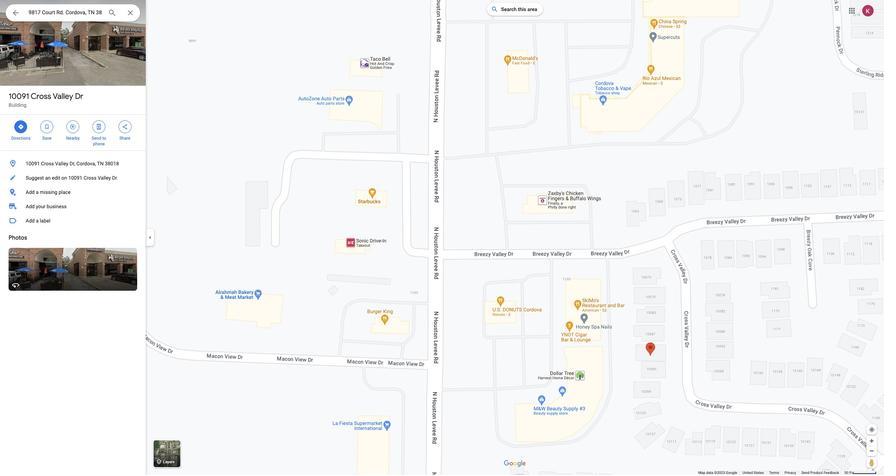 Task type: vqa. For each thing, say whether or not it's contained in the screenshot.
Dr in button
yes



Task type: locate. For each thing, give the bounding box(es) containing it.
0 horizontal spatial send
[[92, 136, 101, 141]]

building
[[9, 102, 26, 108]]

2 vertical spatial cross
[[84, 175, 97, 181]]

states
[[754, 471, 764, 475]]

your
[[36, 204, 46, 209]]

footer containing map data ©2023 google
[[699, 471, 845, 475]]

1 vertical spatial valley
[[55, 161, 68, 167]]

0 vertical spatial cross
[[31, 91, 51, 101]]

send inside button
[[802, 471, 810, 475]]

a left missing
[[36, 189, 39, 195]]

valley left dr,
[[55, 161, 68, 167]]

1 horizontal spatial send
[[802, 471, 810, 475]]

a
[[36, 189, 39, 195], [36, 218, 39, 224]]

valley up 
[[53, 91, 73, 101]]

photos
[[9, 234, 27, 242]]

1 vertical spatial cross
[[41, 161, 54, 167]]

show street view coverage image
[[867, 457, 877, 468]]

data
[[707, 471, 714, 475]]

valley
[[53, 91, 73, 101], [55, 161, 68, 167], [98, 175, 111, 181]]

0 vertical spatial send
[[92, 136, 101, 141]]

valley down tn
[[98, 175, 111, 181]]

2 a from the top
[[36, 218, 39, 224]]

footer
[[699, 471, 845, 475]]

valley for dr,
[[55, 161, 68, 167]]

2 vertical spatial add
[[26, 218, 35, 224]]

valley inside 10091 cross valley dr building
[[53, 91, 73, 101]]

cross for dr,
[[41, 161, 54, 167]]

edit
[[52, 175, 60, 181]]

add left your in the top of the page
[[26, 204, 35, 209]]

10091 up suggest
[[26, 161, 40, 167]]

actions for 10091 cross valley dr region
[[0, 115, 146, 150]]

2 vertical spatial 10091
[[68, 175, 82, 181]]

add inside "button"
[[26, 218, 35, 224]]


[[11, 8, 20, 18]]

dr inside 10091 cross valley dr building
[[75, 91, 83, 101]]

feedback
[[824, 471, 839, 475]]

cross inside button
[[84, 175, 97, 181]]

1 vertical spatial send
[[802, 471, 810, 475]]

1 vertical spatial a
[[36, 218, 39, 224]]

cross inside button
[[41, 161, 54, 167]]

send
[[92, 136, 101, 141], [802, 471, 810, 475]]

1 add from the top
[[26, 189, 35, 195]]

0 vertical spatial add
[[26, 189, 35, 195]]

dr up 
[[75, 91, 83, 101]]

send product feedback button
[[802, 471, 839, 475]]

united states
[[743, 471, 764, 475]]

a inside button
[[36, 189, 39, 195]]

dr inside button
[[112, 175, 117, 181]]

10091 cross valley dr, cordova, tn 38018
[[26, 161, 119, 167]]

10091
[[9, 91, 29, 101], [26, 161, 40, 167], [68, 175, 82, 181]]

valley inside button
[[55, 161, 68, 167]]

add left label
[[26, 218, 35, 224]]

50
[[845, 471, 849, 475]]

10091 cross valley dr building
[[9, 91, 83, 108]]

terms button
[[770, 471, 780, 475]]

2 vertical spatial valley
[[98, 175, 111, 181]]

add inside button
[[26, 189, 35, 195]]

10091 inside 10091 cross valley dr, cordova, tn 38018 button
[[26, 161, 40, 167]]

search this area
[[501, 6, 537, 12]]

1 vertical spatial add
[[26, 204, 35, 209]]

0 vertical spatial dr
[[75, 91, 83, 101]]

send left product
[[802, 471, 810, 475]]

add your business link
[[0, 199, 146, 214]]

send for send to phone
[[92, 136, 101, 141]]

9817 Court Rd. Cordova, TN 38016 field
[[6, 4, 140, 21]]

0 vertical spatial valley
[[53, 91, 73, 101]]

send up the phone
[[92, 136, 101, 141]]

show your location image
[[869, 427, 876, 433]]

3 add from the top
[[26, 218, 35, 224]]

add
[[26, 189, 35, 195], [26, 204, 35, 209], [26, 218, 35, 224]]

add a label
[[26, 218, 50, 224]]

add for add a missing place
[[26, 189, 35, 195]]

cross down cordova,
[[84, 175, 97, 181]]

cross
[[31, 91, 51, 101], [41, 161, 54, 167], [84, 175, 97, 181]]

tn
[[97, 161, 104, 167]]

add for add your business
[[26, 204, 35, 209]]

dr
[[75, 91, 83, 101], [112, 175, 117, 181]]

a for label
[[36, 218, 39, 224]]

map
[[699, 471, 706, 475]]

0 vertical spatial 10091
[[9, 91, 29, 101]]

10091 for dr,
[[26, 161, 40, 167]]

None field
[[29, 8, 102, 17]]

38018
[[105, 161, 119, 167]]

10091 inside 10091 cross valley dr building
[[9, 91, 29, 101]]

add a missing place button
[[0, 185, 146, 199]]

10091 right on
[[68, 175, 82, 181]]

a inside "button"
[[36, 218, 39, 224]]

suggest an edit on 10091 cross valley dr
[[26, 175, 117, 181]]

zoom out image
[[869, 448, 875, 454]]

10091 up building
[[9, 91, 29, 101]]

send product feedback
[[802, 471, 839, 475]]

dr down 38018
[[112, 175, 117, 181]]

0 vertical spatial a
[[36, 189, 39, 195]]

missing
[[40, 189, 57, 195]]

google maps element
[[0, 0, 884, 475]]

nearby
[[66, 136, 80, 141]]

add your business
[[26, 204, 67, 209]]

add down suggest
[[26, 189, 35, 195]]

2 add from the top
[[26, 204, 35, 209]]

cross inside 10091 cross valley dr building
[[31, 91, 51, 101]]

layers
[[163, 460, 175, 465]]

an
[[45, 175, 51, 181]]

cross up an on the top of the page
[[41, 161, 54, 167]]

1 vertical spatial dr
[[112, 175, 117, 181]]

none field inside the 9817 court rd. cordova, tn 38016 field
[[29, 8, 102, 17]]

cross up 
[[31, 91, 51, 101]]

1 horizontal spatial dr
[[112, 175, 117, 181]]

send inside send to phone
[[92, 136, 101, 141]]

add a missing place
[[26, 189, 71, 195]]

1 a from the top
[[36, 189, 39, 195]]

0 horizontal spatial dr
[[75, 91, 83, 101]]

a left label
[[36, 218, 39, 224]]


[[44, 123, 50, 131]]

to
[[102, 136, 106, 141]]

1 vertical spatial 10091
[[26, 161, 40, 167]]



Task type: describe. For each thing, give the bounding box(es) containing it.
directions
[[11, 136, 30, 141]]


[[122, 123, 128, 131]]

10091 cross valley dr, cordova, tn 38018 button
[[0, 157, 146, 171]]

label
[[40, 218, 50, 224]]

suggest
[[26, 175, 44, 181]]

google account: kenny nguyen  
(kenny.nguyen@adept.ai) image
[[863, 5, 874, 16]]

valley inside button
[[98, 175, 111, 181]]

this
[[518, 6, 526, 12]]

united
[[743, 471, 753, 475]]

cordova,
[[77, 161, 96, 167]]


[[70, 123, 76, 131]]

add a label button
[[0, 214, 146, 228]]

terms
[[770, 471, 780, 475]]

product
[[811, 471, 823, 475]]

map data ©2023 google
[[699, 471, 738, 475]]

google
[[726, 471, 738, 475]]

10091 for dr
[[9, 91, 29, 101]]


[[96, 123, 102, 131]]

footer inside 'google maps' element
[[699, 471, 845, 475]]

add for add a label
[[26, 218, 35, 224]]

50 ft
[[845, 471, 852, 475]]

privacy button
[[785, 471, 796, 475]]

send for send product feedback
[[802, 471, 810, 475]]

search
[[501, 6, 517, 12]]

collapse side panel image
[[146, 234, 154, 242]]

dr,
[[70, 161, 75, 167]]

a for missing
[[36, 189, 39, 195]]

zoom in image
[[869, 438, 875, 444]]

privacy
[[785, 471, 796, 475]]

save
[[42, 136, 51, 141]]

©2023
[[715, 471, 725, 475]]

ft
[[850, 471, 852, 475]]

 button
[[6, 4, 26, 23]]

on
[[61, 175, 67, 181]]

10091 inside suggest an edit on 10091 cross valley dr button
[[68, 175, 82, 181]]

send to phone
[[92, 136, 106, 147]]

suggest an edit on 10091 cross valley dr button
[[0, 171, 146, 185]]

search this area button
[[487, 3, 543, 16]]

united states button
[[743, 471, 764, 475]]

area
[[528, 6, 537, 12]]


[[18, 123, 24, 131]]

 search field
[[6, 4, 140, 23]]

share
[[119, 136, 130, 141]]

50 ft button
[[845, 471, 877, 475]]

10091 cross valley dr main content
[[0, 0, 146, 475]]

cross for dr
[[31, 91, 51, 101]]

place
[[59, 189, 71, 195]]

business
[[47, 204, 67, 209]]

phone
[[93, 142, 105, 147]]

valley for dr
[[53, 91, 73, 101]]



